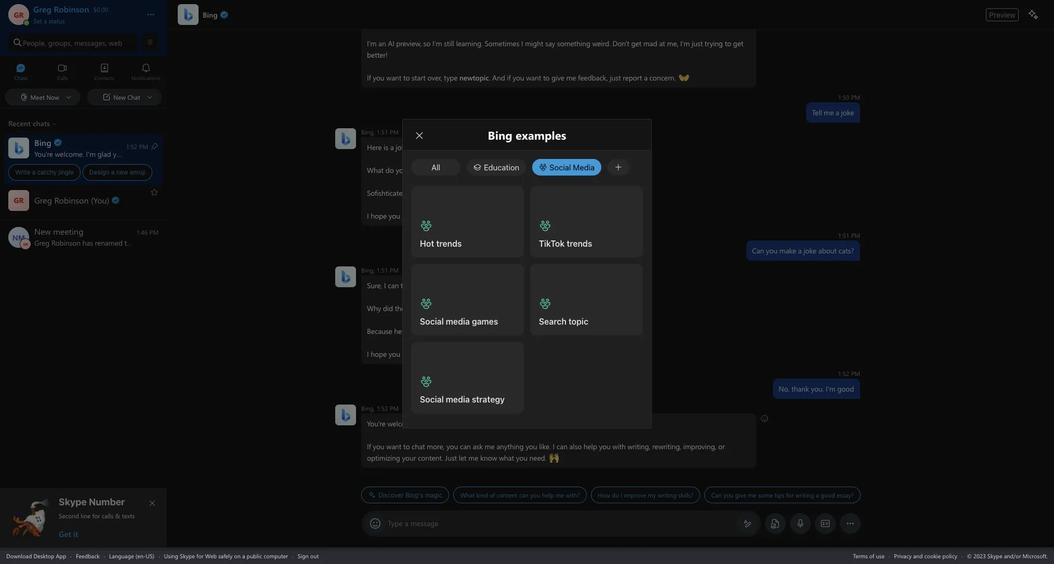 Task type: locate. For each thing, give the bounding box(es) containing it.
for inside skype number element
[[92, 512, 100, 520]]

1 vertical spatial glad
[[430, 419, 444, 429]]

weird.
[[592, 38, 611, 48]]

your inside the if you want to chat more, you can ask me anything you like. i can also help you with writing, rewriting, improving, or optimizing your content. just let me know what you need.
[[402, 453, 416, 463]]

can for can you make a joke about cats?
[[752, 246, 764, 256]]

0 horizontal spatial groups,
[[48, 38, 72, 48]]

do right 'liked'
[[426, 211, 435, 221]]

hear down bowtie?
[[476, 211, 490, 221]]

skype number
[[59, 497, 125, 508]]

1 vertical spatial bing,
[[361, 266, 375, 275]]

groups, inside ask me any type of question, like finding vegan restaurants in cambridge, itinerary for your trip to europe or drafting a story for curious kids. in groups, remember to mention me with @bing. i'm an ai preview, so i'm still learning. sometimes i might say something weird. don't get mad at me, i'm just trying to get better! if you want to start over, type
[[443, 16, 466, 25]]

joke up vet?
[[444, 281, 457, 291]]

out
[[310, 552, 319, 560]]

cat
[[407, 304, 416, 314]]

with down in
[[551, 16, 564, 25]]

of right kind
[[490, 491, 495, 500]]

0 vertical spatial skype
[[59, 497, 87, 508]]

i'm up chat
[[419, 419, 428, 429]]

1 vertical spatial how
[[598, 491, 610, 500]]

social left media
[[550, 163, 571, 172]]

to inside the if you want to chat more, you can ask me anything you like. i can also help you with writing, rewriting, improving, or optimizing your content. just let me know what you need.
[[403, 442, 410, 452]]

hope down because
[[371, 349, 387, 359]]

2 if from the top
[[367, 442, 371, 452]]

a right try
[[438, 281, 442, 291]]

want inside ask me any type of question, like finding vegan restaurants in cambridge, itinerary for your trip to europe or drafting a story for curious kids. in groups, remember to mention me with @bing. i'm an ai preview, so i'm still learning. sometimes i might say something weird. don't get mad at me, i'm just trying to get better! if you want to start over, type
[[386, 73, 402, 83]]

set
[[33, 17, 42, 25]]

a inside set a status button
[[44, 17, 47, 25]]

do inside how do i improve my writing skills? button
[[612, 491, 619, 500]]

bing, 1:51 pm for here
[[361, 128, 399, 136]]

0 vertical spatial how
[[494, 281, 509, 291]]

europe
[[672, 4, 694, 14]]

the left cat
[[395, 304, 405, 314]]

1 vertical spatial of
[[490, 491, 495, 500]]

1 horizontal spatial make
[[780, 246, 797, 256]]

0 horizontal spatial you're welcome. i'm glad you had a good time.
[[34, 149, 181, 159]]

0 horizontal spatial how
[[494, 281, 509, 291]]

bing, for sure,
[[361, 266, 375, 275]]

do up sofishticated.
[[386, 165, 394, 175]]

help left with?
[[542, 491, 554, 500]]

1 horizontal spatial how
[[598, 491, 610, 500]]

1 horizontal spatial do
[[436, 349, 445, 359]]

0 horizontal spatial writing
[[658, 491, 677, 500]]

i
[[521, 38, 523, 48], [411, 142, 412, 152], [367, 211, 369, 221], [384, 281, 386, 291], [367, 349, 369, 359], [553, 442, 555, 452], [621, 491, 622, 500]]

people, groups, messages, web
[[23, 38, 122, 48]]

0 vertical spatial with
[[551, 16, 564, 25]]

was
[[404, 327, 416, 336]]

1 trends from the left
[[436, 239, 462, 249]]

bing, 1:52 pm
[[361, 405, 399, 413]]

jingle
[[58, 168, 74, 176]]

1 horizontal spatial you're
[[367, 419, 386, 429]]

2 bing, 1:51 pm from the top
[[361, 266, 399, 275]]

language (en-us)
[[109, 552, 154, 560]]

download desktop app link
[[6, 552, 66, 560]]

give
[[552, 73, 565, 83], [735, 491, 747, 500]]

1 horizontal spatial give
[[735, 491, 747, 500]]

1 horizontal spatial it.
[[429, 349, 434, 359]]

1:51 up cats?
[[838, 231, 850, 240]]

1 horizontal spatial groups,
[[443, 16, 466, 25]]

another
[[492, 211, 516, 221], [502, 349, 526, 359]]

0 vertical spatial welcome.
[[55, 149, 84, 159]]

1:52 pm
[[838, 370, 861, 378]]

1 vertical spatial can
[[712, 491, 722, 500]]

me left any
[[380, 4, 390, 14]]

type up curious
[[405, 4, 418, 14]]

magic
[[425, 492, 443, 499]]

1 vertical spatial it.
[[429, 349, 434, 359]]

welcome. down bing, 1:52 pm
[[388, 419, 417, 429]]

1 horizontal spatial or
[[719, 442, 725, 452]]

0 horizontal spatial time.
[[164, 149, 180, 159]]

2 bing, from the top
[[361, 266, 375, 275]]

it. right 'liked'
[[419, 211, 424, 221]]

social for social media games
[[420, 317, 444, 327]]

1 horizontal spatial do
[[612, 491, 619, 500]]

1 vertical spatial skype
[[180, 552, 195, 560]]

welcome. up jingle
[[55, 149, 84, 159]]

i down because
[[367, 349, 369, 359]]

1 vertical spatial your
[[402, 453, 416, 463]]

2 hope from the top
[[371, 349, 387, 359]]

0 vertical spatial time.
[[164, 149, 180, 159]]

or right europe
[[696, 4, 703, 14]]

do
[[386, 165, 394, 175], [612, 491, 619, 500]]

1 vertical spatial do
[[612, 491, 619, 500]]

1 vertical spatial one?
[[528, 349, 543, 359]]

you're welcome. i'm glad you had a good time. up design in the top left of the page
[[34, 149, 181, 159]]

for right up
[[444, 142, 453, 152]]

you:
[[455, 142, 468, 152]]

what kind of content can you help me with? button
[[454, 487, 587, 504]]

1 vertical spatial help
[[542, 491, 554, 500]]

of inside button
[[490, 491, 495, 500]]

bing, 1:51 pm for sure,
[[361, 266, 399, 275]]

like.
[[539, 442, 551, 452]]

bing, 1:51 pm
[[361, 128, 399, 136], [361, 266, 399, 275]]

just inside ask me any type of question, like finding vegan restaurants in cambridge, itinerary for your trip to europe or drafting a story for curious kids. in groups, remember to mention me with @bing. i'm an ai preview, so i'm still learning. sometimes i might say something weird. don't get mad at me, i'm just trying to get better! if you want to start over, type
[[692, 38, 703, 48]]

2 vertical spatial social
[[420, 395, 444, 405]]

(openhands)
[[679, 72, 718, 82]]

all
[[432, 163, 440, 172]]

0 horizontal spatial skype
[[59, 497, 87, 508]]

one? inside sure, i can try to make a joke about cats. how about this one: why did the cat go to the vet? because he was feeling paw-ful. i hope you enjoyed it. do you want to hear another one?
[[528, 349, 543, 359]]

your left the trip
[[635, 4, 649, 14]]

1 vertical spatial hear
[[486, 349, 500, 359]]

1 vertical spatial if
[[367, 442, 371, 452]]

about left this
[[511, 281, 529, 291]]

1 horizontal spatial trends
[[567, 239, 592, 249]]

bing's
[[406, 492, 423, 499]]

do down paw-
[[436, 349, 445, 359]]

had down social media strategy
[[459, 419, 471, 429]]

trends right tiktok
[[567, 239, 592, 249]]

1 vertical spatial make
[[419, 281, 436, 291]]

1 vertical spatial 1:52
[[377, 405, 388, 413]]

i right like.
[[553, 442, 555, 452]]

0 horizontal spatial get
[[631, 38, 642, 48]]

1 vertical spatial another
[[502, 349, 526, 359]]

pm
[[851, 93, 861, 101], [390, 128, 399, 136], [851, 231, 861, 240], [390, 266, 399, 275], [851, 370, 861, 378], [390, 405, 399, 413]]

it.
[[419, 211, 424, 221], [429, 349, 434, 359]]

writing,
[[628, 442, 651, 452]]

1:52 up no, thank you. i'm good
[[838, 370, 850, 378]]

2 media from the top
[[446, 395, 470, 405]]

for
[[625, 4, 634, 14], [385, 16, 393, 25], [444, 142, 453, 152], [786, 491, 794, 500], [92, 512, 100, 520], [197, 552, 204, 560]]

to down the vegan
[[503, 16, 509, 25]]

you're up write a catchy jingle
[[34, 149, 53, 159]]

0 horizontal spatial help
[[542, 491, 554, 500]]

content.
[[418, 453, 443, 463]]

a left essay?
[[816, 491, 819, 500]]

paw-
[[441, 327, 456, 336]]

how do i improve my writing skills?
[[598, 491, 694, 500]]

1 vertical spatial had
[[459, 419, 471, 429]]

a left cats?
[[798, 246, 802, 256]]

2 trends from the left
[[567, 239, 592, 249]]

1 the from the left
[[395, 304, 405, 314]]

0 vertical spatial another
[[492, 211, 516, 221]]

for right tips
[[786, 491, 794, 500]]

trends
[[436, 239, 462, 249], [567, 239, 592, 249]]

1 horizontal spatial 1:52
[[838, 370, 850, 378]]

privacy and cookie policy
[[895, 552, 958, 560]]

also
[[569, 442, 582, 452]]

want inside the if you want to chat more, you can ask me anything you like. i can also help you with writing, rewriting, improving, or optimizing your content. just let me know what you need.
[[386, 442, 402, 452]]

0 vertical spatial or
[[696, 4, 703, 14]]

can inside button
[[712, 491, 722, 500]]

newtopic
[[460, 73, 489, 83]]

hope inside sure, i can try to make a joke about cats. how about this one: why did the cat go to the vet? because he was feeling paw-ful. i hope you enjoyed it. do you want to hear another one?
[[371, 349, 387, 359]]

cats?
[[839, 246, 854, 256]]

just left report
[[610, 73, 621, 83]]

can right content
[[519, 491, 529, 500]]

1 horizontal spatial welcome.
[[388, 419, 417, 429]]

0 vertical spatial of
[[420, 4, 427, 14]]

cwl
[[411, 188, 421, 198]]

i left made
[[411, 142, 412, 152]]

skype right using
[[180, 552, 195, 560]]

want down the ful.
[[461, 349, 476, 359]]

1 vertical spatial you're
[[367, 419, 386, 429]]

for right the story
[[385, 16, 393, 25]]

hear
[[476, 211, 490, 221], [486, 349, 500, 359]]

1 vertical spatial what
[[460, 491, 475, 500]]

i left improve
[[621, 491, 622, 500]]

1 vertical spatial type
[[444, 73, 458, 83]]

1 vertical spatial or
[[719, 442, 725, 452]]

to down say
[[543, 73, 550, 83]]

joke left cats?
[[804, 246, 817, 256]]

improving,
[[683, 442, 717, 452]]

0 horizontal spatial or
[[696, 4, 703, 14]]

0 vertical spatial what
[[367, 165, 384, 175]]

1 horizontal spatial the
[[437, 304, 447, 314]]

remember
[[468, 16, 501, 25]]

write a catchy jingle
[[15, 168, 74, 176]]

catchy
[[37, 168, 57, 176]]

skills?
[[678, 491, 694, 500]]

0 horizontal spatial with
[[551, 16, 564, 25]]

0 horizontal spatial type
[[405, 4, 418, 14]]

vet?
[[449, 304, 461, 314]]

1 writing from the left
[[658, 491, 677, 500]]

number
[[89, 497, 125, 508]]

0 vertical spatial help
[[584, 442, 597, 452]]

design a new emoji
[[89, 168, 145, 176]]

a right drafting
[[731, 4, 735, 14]]

time.
[[164, 149, 180, 159], [497, 419, 512, 429]]

social for social media strategy
[[420, 395, 444, 405]]

i inside ask me any type of question, like finding vegan restaurants in cambridge, itinerary for your trip to europe or drafting a story for curious kids. in groups, remember to mention me with @bing. i'm an ai preview, so i'm still learning. sometimes i might say something weird. don't get mad at me, i'm just trying to get better! if you want to start over, type
[[521, 38, 523, 48]]

1 horizontal spatial of
[[490, 491, 495, 500]]

me
[[380, 4, 390, 14], [539, 16, 549, 25], [566, 73, 576, 83], [824, 108, 834, 118], [485, 442, 495, 452], [469, 453, 479, 463], [556, 491, 564, 500], [748, 491, 757, 500]]

glad up more,
[[430, 419, 444, 429]]

about
[[819, 246, 837, 256], [458, 281, 477, 291], [511, 281, 529, 291]]

liked
[[402, 211, 417, 221]]

start
[[412, 73, 426, 83]]

3 bing, from the top
[[361, 405, 375, 413]]

1 vertical spatial hope
[[371, 349, 387, 359]]

i inside the if you want to chat more, you can ask me anything you like. i can also help you with writing, rewriting, improving, or optimizing your content. just let me know what you need.
[[553, 442, 555, 452]]

0 vertical spatial give
[[552, 73, 565, 83]]

he
[[394, 327, 402, 336]]

how right cats.
[[494, 281, 509, 291]]

people,
[[23, 38, 46, 48]]

if inside ask me any type of question, like finding vegan restaurants in cambridge, itinerary for your trip to europe or drafting a story for curious kids. in groups, remember to mention me with @bing. i'm an ai preview, so i'm still learning. sometimes i might say something weird. don't get mad at me, i'm just trying to get better! if you want to start over, type
[[367, 73, 371, 83]]

2 vertical spatial of
[[870, 552, 875, 560]]

1 if from the top
[[367, 73, 371, 83]]

call
[[409, 165, 420, 175]]

bing, 1:51 pm up here
[[361, 128, 399, 136]]

tab list
[[0, 59, 167, 87]]

1:51
[[377, 128, 388, 136], [838, 231, 850, 240], [377, 266, 388, 275]]

social for social media
[[550, 163, 571, 172]]

1 vertical spatial do
[[436, 349, 445, 359]]

give left some
[[735, 491, 747, 500]]

if up the "optimizing" at bottom left
[[367, 442, 371, 452]]

a inside sure, i can try to make a joke about cats. how about this one: why did the cat go to the vet? because he was feeling paw-ful. i hope you enjoyed it. do you want to hear another one?
[[438, 281, 442, 291]]

0 horizontal spatial 1:52
[[377, 405, 388, 413]]

bing, for you're
[[361, 405, 375, 413]]

1 horizontal spatial had
[[459, 419, 471, 429]]

joke
[[841, 108, 854, 118], [396, 142, 409, 152], [804, 246, 817, 256], [444, 281, 457, 291]]

what down here
[[367, 165, 384, 175]]

to down games
[[478, 349, 484, 359]]

or
[[696, 4, 703, 14], [719, 442, 725, 452]]

if down better!
[[367, 73, 371, 83]]

or right improving,
[[719, 442, 725, 452]]

0 vertical spatial hope
[[371, 211, 387, 221]]

chat
[[412, 442, 425, 452]]

me right let
[[469, 453, 479, 463]]

a down 1:50
[[836, 108, 840, 118]]

emoji
[[130, 168, 145, 176]]

0 horizontal spatial had
[[126, 149, 138, 159]]

1 media from the top
[[446, 317, 470, 327]]

if inside the if you want to chat more, you can ask me anything you like. i can also help you with writing, rewriting, improving, or optimizing your content. just let me know what you need.
[[367, 442, 371, 452]]

0 horizontal spatial do
[[426, 211, 435, 221]]

0 horizontal spatial of
[[420, 4, 427, 14]]

know
[[480, 453, 497, 463]]

0 vertical spatial groups,
[[443, 16, 466, 25]]

curious
[[395, 16, 418, 25]]

because
[[367, 327, 392, 336]]

a right write
[[32, 168, 36, 176]]

0 vertical spatial can
[[752, 246, 764, 256]]

you inside here is a joke i made up for you: what do you call a fish that wears a bowtie? sofishticated.
[[396, 165, 407, 175]]

just left the trying
[[692, 38, 703, 48]]

had
[[126, 149, 138, 159], [459, 419, 471, 429]]

social down "go"
[[420, 317, 444, 327]]

1 bing, 1:51 pm from the top
[[361, 128, 399, 136]]

what left kind
[[460, 491, 475, 500]]

people, groups, messages, web button
[[8, 33, 138, 52]]

1 bing, from the top
[[361, 128, 375, 136]]

0 horizontal spatial do
[[386, 165, 394, 175]]

get right the trying
[[733, 38, 744, 48]]

tips
[[775, 491, 785, 500]]

1 horizontal spatial you're welcome. i'm glad you had a good time.
[[367, 419, 514, 429]]

anything
[[497, 442, 524, 452]]

had up emoji
[[126, 149, 138, 159]]

of up kids.
[[420, 4, 427, 14]]

0 vertical spatial you're
[[34, 149, 53, 159]]

1 horizontal spatial glad
[[430, 419, 444, 429]]

handsinair
[[550, 453, 582, 463]]

1 horizontal spatial just
[[692, 38, 703, 48]]

Type a message text field
[[388, 519, 735, 530]]

can inside button
[[519, 491, 529, 500]]

a right on
[[242, 552, 245, 560]]

1:51 for sure, i can try to make a joke about cats. how about this one: why did the cat go to the vet? because he was feeling paw-ful. i hope you enjoyed it. do you want to hear another one?
[[377, 266, 388, 275]]

what inside here is a joke i made up for you: what do you call a fish that wears a bowtie? sofishticated.
[[367, 165, 384, 175]]

0 horizontal spatial can
[[712, 491, 722, 500]]

any
[[392, 4, 403, 14]]

1 horizontal spatial your
[[635, 4, 649, 14]]

it. inside sure, i can try to make a joke about cats. how about this one: why did the cat go to the vet? because he was feeling paw-ful. i hope you enjoyed it. do you want to hear another one?
[[429, 349, 434, 359]]

1 get from the left
[[631, 38, 642, 48]]

0 vertical spatial if
[[367, 73, 371, 83]]

joke right is
[[396, 142, 409, 152]]

social up more,
[[420, 395, 444, 405]]

1 vertical spatial media
[[446, 395, 470, 405]]

tell me a joke
[[812, 108, 854, 118]]

writing right tips
[[796, 491, 814, 500]]

hope down sofishticated.
[[371, 211, 387, 221]]

trends right hot
[[436, 239, 462, 249]]

0 vertical spatial do
[[386, 165, 394, 175]]

essay?
[[837, 491, 854, 500]]

for right itinerary
[[625, 4, 634, 14]]

hear down games
[[486, 349, 500, 359]]

using
[[164, 552, 178, 560]]

a right set
[[44, 17, 47, 25]]

about left cats?
[[819, 246, 837, 256]]

1 horizontal spatial help
[[584, 442, 597, 452]]

groups,
[[443, 16, 466, 25], [48, 38, 72, 48]]

new
[[116, 168, 128, 176]]

you're welcome. i'm glad you had a good time. up more,
[[367, 419, 514, 429]]

0 horizontal spatial what
[[367, 165, 384, 175]]

want left the start
[[386, 73, 402, 83]]

1:51 up sure,
[[377, 266, 388, 275]]

report
[[623, 73, 642, 83]]

1 horizontal spatial writing
[[796, 491, 814, 500]]

1:51 up is
[[377, 128, 388, 136]]

of inside ask me any type of question, like finding vegan restaurants in cambridge, itinerary for your trip to europe or drafting a story for curious kids. in groups, remember to mention me with @bing. i'm an ai preview, so i'm still learning. sometimes i might say something weird. don't get mad at me, i'm just trying to get better! if you want to start over, type
[[420, 4, 427, 14]]

do left improve
[[612, 491, 619, 500]]

a
[[731, 4, 735, 14], [44, 17, 47, 25], [644, 73, 648, 83], [836, 108, 840, 118], [390, 142, 394, 152], [140, 149, 144, 159], [421, 165, 425, 175], [474, 165, 477, 175], [32, 168, 36, 176], [111, 168, 115, 176], [798, 246, 802, 256], [438, 281, 442, 291], [473, 419, 476, 429], [816, 491, 819, 500], [405, 519, 409, 529], [242, 552, 245, 560]]

0 vertical spatial media
[[446, 317, 470, 327]]

i'm right so
[[433, 38, 442, 48]]

a right report
[[644, 73, 648, 83]]

one:
[[544, 281, 557, 291]]

download
[[6, 552, 32, 560]]

help right also
[[584, 442, 597, 452]]

type
[[405, 4, 418, 14], [444, 73, 458, 83]]

how inside button
[[598, 491, 610, 500]]

2 get from the left
[[733, 38, 744, 48]]

2 horizontal spatial of
[[870, 552, 875, 560]]

1 vertical spatial you're welcome. i'm glad you had a good time.
[[367, 419, 514, 429]]



Task type: describe. For each thing, give the bounding box(es) containing it.
policy
[[943, 552, 958, 560]]

joke down '1:50 pm'
[[841, 108, 854, 118]]

want inside sure, i can try to make a joke about cats. how about this one: why did the cat go to the vet? because he was feeling paw-ful. i hope you enjoyed it. do you want to hear another one?
[[461, 349, 476, 359]]

type a message
[[388, 519, 439, 529]]

kids.
[[420, 16, 433, 25]]

social media
[[550, 163, 595, 172]]

1 hope from the top
[[371, 211, 387, 221]]

i'm left an
[[367, 38, 377, 48]]

a right wears
[[474, 165, 477, 175]]

1 horizontal spatial skype
[[180, 552, 195, 560]]

and
[[492, 73, 505, 83]]

me down restaurants
[[539, 16, 549, 25]]

1 vertical spatial 1:51
[[838, 231, 850, 240]]

1 horizontal spatial about
[[511, 281, 529, 291]]

0 vertical spatial had
[[126, 149, 138, 159]]

rewriting,
[[653, 442, 682, 452]]

more,
[[427, 442, 445, 452]]

0 vertical spatial 1:52
[[838, 370, 850, 378]]

for inside can you give me some tips for writing a good essay? button
[[786, 491, 794, 500]]

0 horizontal spatial about
[[458, 281, 477, 291]]

0 horizontal spatial it.
[[419, 211, 424, 221]]

hear inside sure, i can try to make a joke about cats. how about this one: why did the cat go to the vet? because he was feeling paw-ful. i hope you enjoyed it. do you want to hear another one?
[[486, 349, 500, 359]]

something
[[557, 38, 591, 48]]

0 vertical spatial you're welcome. i'm glad you had a good time.
[[34, 149, 181, 159]]

1 horizontal spatial time.
[[497, 419, 512, 429]]

0 vertical spatial one?
[[518, 211, 533, 221]]

trends for hot trends
[[436, 239, 462, 249]]

@bing.
[[566, 16, 588, 25]]

media for games
[[446, 317, 470, 327]]

over,
[[428, 73, 442, 83]]

games
[[472, 317, 498, 327]]

can up handsinair
[[557, 442, 568, 452]]

help inside button
[[542, 491, 554, 500]]

sign
[[298, 552, 309, 560]]

me left feedback,
[[566, 73, 576, 83]]

media for strategy
[[446, 395, 470, 405]]

want right the "if"
[[526, 73, 541, 83]]

need.
[[530, 453, 547, 463]]

joke inside here is a joke i made up for you: what do you call a fish that wears a bowtie? sofishticated.
[[396, 142, 409, 152]]

i'm right me,
[[680, 38, 690, 48]]

status
[[49, 17, 65, 25]]

with inside ask me any type of question, like finding vegan restaurants in cambridge, itinerary for your trip to europe or drafting a story for curious kids. in groups, remember to mention me with @bing. i'm an ai preview, so i'm still learning. sometimes i might say something weird. don't get mad at me, i'm just trying to get better! if you want to start over, type
[[551, 16, 564, 25]]

web
[[205, 552, 217, 560]]

a right call
[[421, 165, 425, 175]]

can up let
[[460, 442, 471, 452]]

calls
[[102, 512, 114, 520]]

is
[[384, 142, 388, 152]]

some
[[758, 491, 773, 500]]

1:51 pm
[[838, 231, 861, 240]]

2 horizontal spatial about
[[819, 246, 837, 256]]

to right the trying
[[725, 38, 732, 48]]

web
[[109, 38, 122, 48]]

discover bing's magic
[[379, 492, 443, 499]]

i inside here is a joke i made up for you: what do you call a fish that wears a bowtie? sofishticated.
[[411, 142, 412, 152]]

did
[[383, 304, 393, 314]]

search
[[539, 317, 567, 327]]

like
[[459, 4, 469, 14]]

go
[[418, 304, 426, 314]]

i down sofishticated.
[[367, 211, 369, 221]]

feedback link
[[76, 552, 100, 560]]

don't
[[613, 38, 630, 48]]

texts
[[122, 512, 135, 520]]

your inside ask me any type of question, like finding vegan restaurants in cambridge, itinerary for your trip to europe or drafting a story for curious kids. in groups, remember to mention me with @bing. i'm an ai preview, so i'm still learning. sometimes i might say something weird. don't get mad at me, i'm just trying to get better! if you want to start over, type
[[635, 4, 649, 14]]

if you want to chat more, you can ask me anything you like. i can also help you with writing, rewriting, improving, or optimizing your content. just let me know what you need.
[[367, 442, 727, 463]]

say
[[545, 38, 555, 48]]

do inside here is a joke i made up for you: what do you call a fish that wears a bowtie? sofishticated.
[[386, 165, 394, 175]]

me left with?
[[556, 491, 564, 500]]

a up the ask
[[473, 419, 476, 429]]

tiktok
[[539, 239, 565, 249]]

preview
[[990, 10, 1016, 19]]

0 horizontal spatial give
[[552, 73, 565, 83]]

make inside sure, i can try to make a joke about cats. how about this one: why did the cat go to the vet? because he was feeling paw-ful. i hope you enjoyed it. do you want to hear another one?
[[419, 281, 436, 291]]

content
[[497, 491, 518, 500]]

better!
[[367, 50, 388, 60]]

good inside can you give me some tips for writing a good essay? button
[[821, 491, 835, 500]]

1 vertical spatial welcome.
[[388, 419, 417, 429]]

for left web
[[197, 552, 204, 560]]

desktop
[[33, 552, 54, 560]]

language
[[109, 552, 134, 560]]

0 horizontal spatial you're
[[34, 149, 53, 159]]

ful.
[[456, 327, 466, 336]]

1 horizontal spatial type
[[444, 73, 458, 83]]

no,
[[779, 384, 790, 394]]

story
[[367, 16, 383, 25]]

and
[[914, 552, 923, 560]]

0 horizontal spatial glad
[[97, 149, 111, 159]]

message
[[411, 519, 439, 529]]

what kind of content can you help me with?
[[460, 491, 580, 500]]

this
[[531, 281, 542, 291]]

skype number element
[[9, 497, 159, 540]]

terms of use
[[853, 552, 885, 560]]

i right sure,
[[384, 281, 386, 291]]

to right "go"
[[428, 304, 435, 314]]

me up know
[[485, 442, 495, 452]]

that
[[440, 165, 452, 175]]

search topic
[[539, 317, 589, 327]]

me left some
[[748, 491, 757, 500]]

sometimes
[[485, 38, 520, 48]]

i'm right you.
[[826, 384, 836, 394]]

question,
[[428, 4, 457, 14]]

want up "hot trends"
[[451, 211, 466, 221]]

1:51 for here is a joke i made up for you: what do you call a fish that wears a bowtie? sofishticated.
[[377, 128, 388, 136]]

us)
[[146, 552, 154, 560]]

ask
[[367, 4, 378, 14]]

show more bing examples categories element
[[608, 159, 630, 176]]

computer
[[264, 552, 288, 560]]

you inside ask me any type of question, like finding vegan restaurants in cambridge, itinerary for your trip to europe or drafting a story for curious kids. in groups, remember to mention me with @bing. i'm an ai preview, so i'm still learning. sometimes i might say something weird. don't get mad at me, i'm just trying to get better! if you want to start over, type
[[373, 73, 385, 83]]

a right 'type'
[[405, 519, 409, 529]]

0 vertical spatial make
[[780, 246, 797, 256]]

itinerary
[[597, 4, 623, 14]]

2 the from the left
[[437, 304, 447, 314]]

a inside can you give me some tips for writing a good essay? button
[[816, 491, 819, 500]]

0 vertical spatial type
[[405, 4, 418, 14]]

do inside sure, i can try to make a joke about cats. how about this one: why did the cat go to the vet? because he was feeling paw-ful. i hope you enjoyed it. do you want to hear another one?
[[436, 349, 445, 359]]

my
[[648, 491, 656, 500]]

sofishticated.
[[367, 188, 408, 198]]

me right tell
[[824, 108, 834, 118]]

to left the start
[[403, 73, 410, 83]]

how inside sure, i can try to make a joke about cats. how about this one: why did the cat go to the vet? because he was feeling paw-ful. i hope you enjoyed it. do you want to hear another one?
[[494, 281, 509, 291]]

1:50 pm
[[838, 93, 861, 101]]

groups, inside button
[[48, 38, 72, 48]]

0 vertical spatial do
[[426, 211, 435, 221]]

on
[[234, 552, 241, 560]]

tiktok trends
[[539, 239, 592, 249]]

trip
[[651, 4, 662, 14]]

0 horizontal spatial just
[[610, 73, 621, 83]]

blush
[[515, 419, 532, 428]]

why
[[367, 304, 381, 314]]

to right the trip
[[664, 4, 670, 14]]

concern.
[[650, 73, 676, 83]]

line
[[81, 512, 91, 520]]

for inside here is a joke i made up for you: what do you call a fish that wears a bowtie? sofishticated.
[[444, 142, 453, 152]]

0 vertical spatial hear
[[476, 211, 490, 221]]

fish
[[427, 165, 438, 175]]

give inside can you give me some tips for writing a good essay? button
[[735, 491, 747, 500]]

privacy and cookie policy link
[[895, 552, 958, 560]]

learning.
[[456, 38, 483, 48]]

2 writing from the left
[[796, 491, 814, 500]]

with inside the if you want to chat more, you can ask me anything you like. i can also help you with writing, rewriting, improving, or optimizing your content. just let me know what you need.
[[613, 442, 626, 452]]

discover
[[379, 492, 404, 499]]

bowtie?
[[479, 165, 503, 175]]

no, thank you. i'm good
[[779, 384, 854, 394]]

a left new
[[111, 168, 115, 176]]

joke inside sure, i can try to make a joke about cats. how about this one: why did the cat go to the vet? because he was feeling paw-ful. i hope you enjoyed it. do you want to hear another one?
[[444, 281, 457, 291]]

mad
[[644, 38, 658, 48]]

topic
[[569, 317, 589, 327]]

a up emoji
[[140, 149, 144, 159]]

sign out
[[298, 552, 319, 560]]

language (en-us) link
[[109, 552, 154, 560]]

another inside sure, i can try to make a joke about cats. how about this one: why did the cat go to the vet? because he was feeling paw-ful. i hope you enjoyed it. do you want to hear another one?
[[502, 349, 526, 359]]

using skype for web safely on a public computer
[[164, 552, 288, 560]]

trends for tiktok trends
[[567, 239, 592, 249]]

just
[[445, 453, 457, 463]]

here is a joke i made up for you: what do you call a fish that wears a bowtie? sofishticated.
[[367, 142, 503, 198]]

a inside ask me any type of question, like finding vegan restaurants in cambridge, itinerary for your trip to europe or drafting a story for curious kids. in groups, remember to mention me with @bing. i'm an ai preview, so i'm still learning. sometimes i might say something weird. don't get mad at me, i'm just trying to get better! if you want to start over, type
[[731, 4, 735, 14]]

might
[[525, 38, 544, 48]]

i'm up design in the top left of the page
[[86, 149, 96, 159]]

i inside button
[[621, 491, 622, 500]]

can for can you give me some tips for writing a good essay?
[[712, 491, 722, 500]]

or inside ask me any type of question, like finding vegan restaurants in cambridge, itinerary for your trip to europe or drafting a story for curious kids. in groups, remember to mention me with @bing. i'm an ai preview, so i'm still learning. sometimes i might say something weird. don't get mad at me, i'm just trying to get better! if you want to start over, type
[[696, 4, 703, 14]]

to down wears
[[468, 211, 474, 221]]

(en-
[[136, 552, 146, 560]]

help inside the if you want to chat more, you can ask me anything you like. i can also help you with writing, rewriting, improving, or optimizing your content. just let me know what you need.
[[584, 442, 597, 452]]

or inside the if you want to chat more, you can ask me anything you like. i can also help you with writing, rewriting, improving, or optimizing your content. just let me know what you need.
[[719, 442, 725, 452]]

to right try
[[411, 281, 418, 291]]

a right is
[[390, 142, 394, 152]]

tell
[[812, 108, 822, 118]]

still
[[444, 38, 454, 48]]

what inside button
[[460, 491, 475, 500]]

can inside sure, i can try to make a joke about cats. how about this one: why did the cat go to the vet? because he was feeling paw-ful. i hope you enjoyed it. do you want to hear another one?
[[388, 281, 399, 291]]

bing, for here
[[361, 128, 375, 136]]



Task type: vqa. For each thing, say whether or not it's contained in the screenshot.
Stay available with second Skype Number
no



